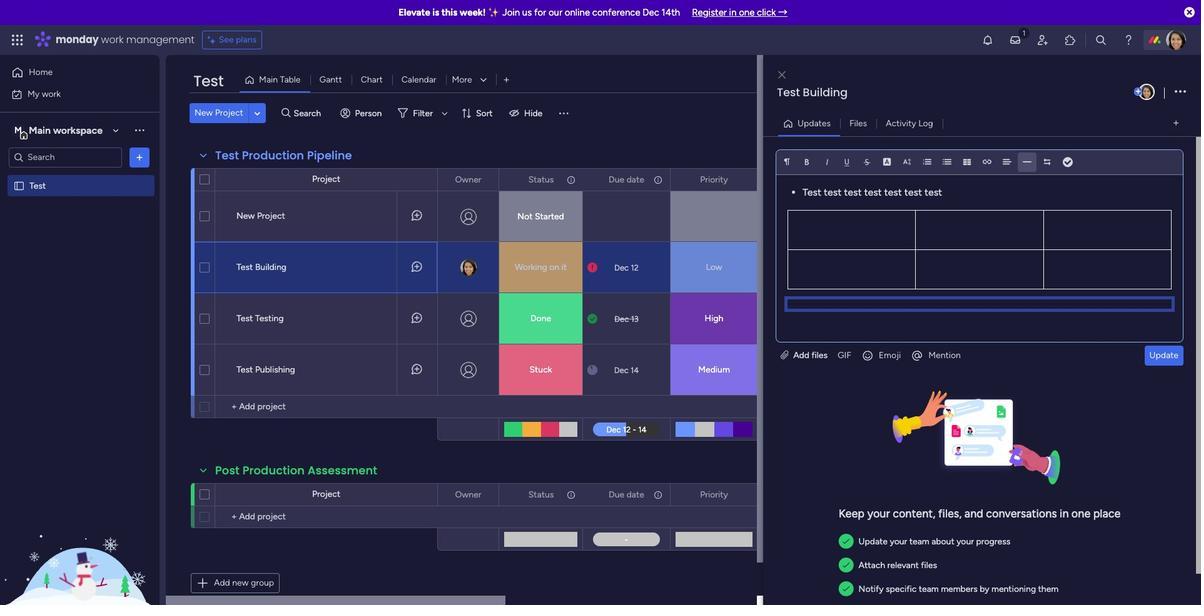 Task type: vqa. For each thing, say whether or not it's contained in the screenshot.
the Project
yes



Task type: locate. For each thing, give the bounding box(es) containing it.
click
[[757, 7, 776, 18]]

this
[[442, 7, 458, 18]]

keep your content, files, and conversations in one place
[[839, 507, 1121, 521]]

dec 13
[[615, 315, 639, 324]]

1 owner field from the top
[[452, 173, 485, 187]]

0 vertical spatial test building
[[777, 84, 848, 100]]

1 vertical spatial update
[[859, 537, 888, 547]]

0 horizontal spatial files
[[812, 350, 828, 361]]

test down new project button in the left top of the page
[[215, 148, 239, 163]]

one
[[739, 7, 755, 18], [1072, 507, 1091, 521]]

3 test from the left
[[865, 186, 882, 198]]

1 horizontal spatial add
[[794, 350, 810, 361]]

add right dapulse attachment icon
[[794, 350, 810, 361]]

done
[[531, 314, 551, 324]]

dec left 12
[[615, 263, 629, 273]]

test down "size" image
[[905, 186, 923, 198]]

1 vertical spatial priority field
[[697, 489, 732, 502]]

your for content,
[[868, 507, 890, 521]]

size image
[[903, 157, 912, 166]]

main table
[[259, 74, 301, 85]]

1 vertical spatial status
[[529, 490, 554, 500]]

home button
[[8, 63, 135, 83]]

production down v2 search icon in the top left of the page
[[242, 148, 304, 163]]

1 vertical spatial + add project text field
[[222, 510, 323, 525]]

1 vertical spatial priority
[[700, 490, 728, 500]]

main right workspace icon
[[29, 124, 51, 136]]

1 vertical spatial owner field
[[452, 489, 485, 502]]

team for members
[[919, 585, 939, 595]]

new project inside button
[[195, 108, 243, 118]]

close image
[[779, 70, 786, 80]]

notifications image
[[982, 34, 995, 46]]

project left angle down image
[[215, 108, 243, 118]]

0 horizontal spatial one
[[739, 7, 755, 18]]

0 vertical spatial production
[[242, 148, 304, 163]]

1 date from the top
[[627, 174, 645, 185]]

0 vertical spatial add
[[794, 350, 810, 361]]

&bull; bullets image
[[943, 157, 952, 166]]

management
[[126, 33, 194, 47]]

0 horizontal spatial column information image
[[566, 175, 576, 185]]

dec for dec 12
[[615, 263, 629, 273]]

test down strikethrough icon
[[865, 186, 882, 198]]

1 due from the top
[[609, 174, 625, 185]]

2 priority field from the top
[[697, 489, 732, 502]]

0 vertical spatial main
[[259, 74, 278, 85]]

files,
[[939, 507, 962, 521]]

post
[[215, 463, 240, 479]]

my work button
[[8, 84, 135, 104]]

main inside 'workspace selection' element
[[29, 124, 51, 136]]

test publishing
[[237, 365, 295, 376]]

1 vertical spatial add
[[214, 578, 230, 589]]

0 horizontal spatial test building
[[237, 262, 287, 273]]

0 horizontal spatial building
[[255, 262, 287, 273]]

test list box
[[0, 173, 160, 366]]

1 horizontal spatial files
[[921, 561, 938, 571]]

2 horizontal spatial options image
[[740, 485, 749, 506]]

1 due date field from the top
[[606, 173, 648, 187]]

week!
[[460, 7, 486, 18]]

1 vertical spatial new project
[[237, 211, 285, 222]]

see
[[219, 34, 234, 45]]

0 vertical spatial one
[[739, 7, 755, 18]]

0 vertical spatial due
[[609, 174, 625, 185]]

building up updates
[[803, 84, 848, 100]]

0 horizontal spatial in
[[730, 7, 737, 18]]

add left new
[[214, 578, 230, 589]]

workspace options image
[[133, 124, 146, 137]]

production right 'post'
[[243, 463, 305, 479]]

1 vertical spatial due date
[[609, 490, 645, 500]]

main left table
[[259, 74, 278, 85]]

add new group button
[[191, 574, 280, 594]]

test down the 1. numbers icon on the top of the page
[[925, 186, 943, 198]]

0 vertical spatial new
[[195, 108, 213, 118]]

your right about at right bottom
[[957, 537, 975, 547]]

0 vertical spatial owner field
[[452, 173, 485, 187]]

team for about
[[910, 537, 930, 547]]

0 vertical spatial + add project text field
[[222, 400, 323, 415]]

priority
[[700, 174, 728, 185], [700, 490, 728, 500]]

test right ﻿test
[[824, 186, 842, 198]]

1 vertical spatial status field
[[526, 489, 557, 502]]

menu image
[[558, 107, 570, 120]]

test inside field
[[193, 71, 223, 91]]

conference
[[593, 7, 641, 18]]

workspace selection element
[[12, 123, 105, 139]]

5 test from the left
[[905, 186, 923, 198]]

dapulse attachment image
[[781, 350, 789, 361]]

dec
[[643, 7, 660, 18], [615, 263, 629, 273], [615, 315, 629, 324], [614, 366, 629, 375]]

your up attach relevant files
[[890, 537, 908, 547]]

1 horizontal spatial in
[[1060, 507, 1069, 521]]

1 vertical spatial production
[[243, 463, 305, 479]]

2 due from the top
[[609, 490, 625, 500]]

group
[[251, 578, 274, 589]]

test building
[[777, 84, 848, 100], [237, 262, 287, 273]]

Test field
[[190, 71, 227, 92]]

one left place
[[1072, 507, 1091, 521]]

Test Production Pipeline field
[[212, 148, 355, 164]]

attach relevant files
[[859, 561, 938, 571]]

options image
[[1175, 84, 1187, 100], [133, 151, 146, 164], [481, 169, 490, 191], [653, 169, 662, 191], [566, 485, 575, 506], [653, 485, 662, 506]]

options image
[[566, 169, 575, 191], [481, 485, 490, 506], [740, 485, 749, 506]]

files left gif
[[812, 350, 828, 361]]

for
[[534, 7, 547, 18]]

0 vertical spatial priority field
[[697, 173, 732, 187]]

status
[[529, 174, 554, 185], [529, 490, 554, 500]]

public board image
[[13, 180, 25, 192]]

add
[[794, 350, 810, 361], [214, 578, 230, 589]]

update for update your team about your progress
[[859, 537, 888, 547]]

test down text color image
[[885, 186, 902, 198]]

register
[[692, 7, 727, 18]]

text color image
[[883, 157, 892, 166]]

activity log
[[886, 118, 934, 129]]

v2 overdue deadline image
[[588, 262, 598, 274]]

relevant
[[888, 561, 919, 571]]

team left about at right bottom
[[910, 537, 930, 547]]

main inside button
[[259, 74, 278, 85]]

0 vertical spatial column information image
[[566, 175, 576, 185]]

log
[[919, 118, 934, 129]]

building up testing
[[255, 262, 287, 273]]

v2 search image
[[282, 106, 291, 120]]

column information image
[[653, 175, 663, 185], [566, 490, 576, 500]]

your
[[868, 507, 890, 521], [890, 537, 908, 547], [957, 537, 975, 547]]

0 vertical spatial building
[[803, 84, 848, 100]]

owner
[[455, 174, 482, 185], [455, 490, 482, 500]]

Due date field
[[606, 173, 648, 187], [606, 489, 648, 502]]

0 vertical spatial update
[[1150, 350, 1179, 361]]

one left click
[[739, 7, 755, 18]]

dec left 14
[[614, 366, 629, 375]]

keep
[[839, 507, 865, 521]]

notify specific team members by mentioning them
[[859, 585, 1059, 595]]

1 horizontal spatial column information image
[[653, 175, 663, 185]]

content,
[[893, 507, 936, 521]]

column information image
[[566, 175, 576, 185], [653, 490, 663, 500]]

0 vertical spatial james peterson image
[[1167, 30, 1187, 50]]

notify
[[859, 585, 884, 595]]

work for monday
[[101, 33, 124, 47]]

1 horizontal spatial main
[[259, 74, 278, 85]]

progress
[[977, 537, 1011, 547]]

1 status from the top
[[529, 174, 554, 185]]

dec left 14th
[[643, 7, 660, 18]]

in right register
[[730, 7, 737, 18]]

emoji
[[879, 350, 901, 361]]

1 vertical spatial due
[[609, 490, 625, 500]]

+ add project text field down 'publishing'
[[222, 400, 323, 415]]

owner for first owner field from the top
[[455, 174, 482, 185]]

option
[[0, 175, 160, 177]]

test left testing
[[237, 314, 253, 324]]

0 vertical spatial status
[[529, 174, 554, 185]]

test testing
[[237, 314, 284, 324]]

work right monday
[[101, 33, 124, 47]]

1 horizontal spatial building
[[803, 84, 848, 100]]

emoji button
[[857, 346, 906, 366]]

dec left 13
[[615, 315, 629, 324]]

updates
[[798, 118, 831, 129]]

test inside list box
[[29, 181, 46, 191]]

0 vertical spatial priority
[[700, 174, 728, 185]]

1 vertical spatial one
[[1072, 507, 1091, 521]]

column information image for due date
[[653, 490, 663, 500]]

new project
[[195, 108, 243, 118], [237, 211, 285, 222]]

test right public board image
[[29, 181, 46, 191]]

building inside field
[[803, 84, 848, 100]]

conversations
[[987, 507, 1058, 521]]

your right keep
[[868, 507, 890, 521]]

update button
[[1145, 346, 1184, 366]]

0 vertical spatial work
[[101, 33, 124, 47]]

add view image
[[504, 75, 509, 85]]

files button
[[841, 114, 877, 134]]

0 vertical spatial due date
[[609, 174, 645, 185]]

Priority field
[[697, 173, 732, 187], [697, 489, 732, 502]]

2 owner from the top
[[455, 490, 482, 500]]

1 horizontal spatial one
[[1072, 507, 1091, 521]]

test up test testing
[[237, 262, 253, 273]]

1 vertical spatial team
[[919, 585, 939, 595]]

online
[[565, 7, 590, 18]]

1 status field from the top
[[526, 173, 557, 187]]

0 horizontal spatial update
[[859, 537, 888, 547]]

add for add new group
[[214, 578, 230, 589]]

1 horizontal spatial work
[[101, 33, 124, 47]]

1 vertical spatial main
[[29, 124, 51, 136]]

add for add files
[[794, 350, 810, 361]]

testing
[[255, 314, 284, 324]]

→
[[779, 7, 788, 18]]

2 due date field from the top
[[606, 489, 648, 502]]

column information image for status
[[566, 175, 576, 185]]

workspace
[[53, 124, 103, 136]]

0 vertical spatial team
[[910, 537, 930, 547]]

work inside button
[[42, 89, 61, 99]]

activity
[[886, 118, 917, 129]]

main
[[259, 74, 278, 85], [29, 124, 51, 136]]

1 horizontal spatial james peterson image
[[1167, 30, 1187, 50]]

in
[[730, 7, 737, 18], [1060, 507, 1069, 521]]

table
[[280, 74, 301, 85]]

person
[[355, 108, 382, 119]]

0 horizontal spatial main
[[29, 124, 51, 136]]

﻿test test test test test test test
[[803, 186, 943, 198]]

production
[[242, 148, 304, 163], [243, 463, 305, 479]]

0 vertical spatial owner
[[455, 174, 482, 185]]

test down close image
[[777, 84, 800, 100]]

in left place
[[1060, 507, 1069, 521]]

test building up test testing
[[237, 262, 287, 273]]

1 vertical spatial new
[[237, 211, 255, 222]]

2 + add project text field from the top
[[222, 510, 323, 525]]

1 horizontal spatial update
[[1150, 350, 1179, 361]]

dec 14
[[614, 366, 639, 375]]

0 horizontal spatial work
[[42, 89, 61, 99]]

1 horizontal spatial test building
[[777, 84, 848, 100]]

building
[[803, 84, 848, 100], [255, 262, 287, 273]]

0 horizontal spatial new
[[195, 108, 213, 118]]

team right specific
[[919, 585, 939, 595]]

1 horizontal spatial column information image
[[653, 490, 663, 500]]

james peterson image
[[1167, 30, 1187, 50], [1139, 84, 1155, 100]]

add inside button
[[214, 578, 230, 589]]

1 vertical spatial column information image
[[653, 490, 663, 500]]

project
[[215, 108, 243, 118], [312, 174, 341, 185], [257, 211, 285, 222], [312, 489, 341, 500]]

more button
[[446, 70, 496, 90]]

2 status from the top
[[529, 490, 554, 500]]

test building up updates
[[777, 84, 848, 100]]

0 horizontal spatial james peterson image
[[1139, 84, 1155, 100]]

1 vertical spatial owner
[[455, 490, 482, 500]]

work right my at the top left of the page
[[42, 89, 61, 99]]

hide
[[524, 108, 543, 119]]

project inside button
[[215, 108, 243, 118]]

1 owner from the top
[[455, 174, 482, 185]]

1 vertical spatial due date field
[[606, 489, 648, 502]]

+ Add project text field
[[222, 400, 323, 415], [222, 510, 323, 525]]

lottie animation image
[[0, 479, 160, 606]]

2 status field from the top
[[526, 489, 557, 502]]

files down 'update your team about your progress'
[[921, 561, 938, 571]]

1 vertical spatial date
[[627, 490, 645, 500]]

project down pipeline
[[312, 174, 341, 185]]

test up new project button in the left top of the page
[[193, 71, 223, 91]]

hide button
[[504, 103, 550, 123]]

status for post production assessment
[[529, 490, 554, 500]]

0 vertical spatial date
[[627, 174, 645, 185]]

0 vertical spatial status field
[[526, 173, 557, 187]]

0 horizontal spatial options image
[[481, 485, 490, 506]]

1 vertical spatial column information image
[[566, 490, 576, 500]]

update
[[1150, 350, 1179, 361], [859, 537, 888, 547]]

1 vertical spatial building
[[255, 262, 287, 273]]

1 vertical spatial work
[[42, 89, 61, 99]]

register in one click →
[[692, 7, 788, 18]]

Status field
[[526, 173, 557, 187], [526, 489, 557, 502]]

0 horizontal spatial add
[[214, 578, 230, 589]]

0 vertical spatial due date field
[[606, 173, 648, 187]]

production for post
[[243, 463, 305, 479]]

0 vertical spatial column information image
[[653, 175, 663, 185]]

0 horizontal spatial column information image
[[566, 490, 576, 500]]

status field for assessment
[[526, 489, 557, 502]]

add files
[[792, 350, 828, 361]]

rtl ltr image
[[1043, 157, 1052, 166]]

join
[[503, 7, 520, 18]]

status for test production pipeline
[[529, 174, 554, 185]]

0 vertical spatial new project
[[195, 108, 243, 118]]

assessment
[[308, 463, 378, 479]]

+ add project text field down post production assessment field
[[222, 510, 323, 525]]

main table button
[[240, 70, 310, 90]]

Owner field
[[452, 173, 485, 187], [452, 489, 485, 502]]

1 vertical spatial in
[[1060, 507, 1069, 521]]

owner for 1st owner field from the bottom of the page
[[455, 490, 482, 500]]

update inside button
[[1150, 350, 1179, 361]]

date
[[627, 174, 645, 185], [627, 490, 645, 500]]

test down underline image
[[844, 186, 862, 198]]



Task type: describe. For each thing, give the bounding box(es) containing it.
members
[[941, 585, 978, 595]]

filter
[[413, 108, 433, 119]]

1 vertical spatial test building
[[237, 262, 287, 273]]

add new group
[[214, 578, 274, 589]]

test production pipeline
[[215, 148, 352, 163]]

dapulse addbtn image
[[1135, 88, 1143, 96]]

medium
[[699, 365, 730, 376]]

1. numbers image
[[923, 157, 932, 166]]

lottie animation element
[[0, 479, 160, 606]]

more
[[452, 74, 472, 85]]

working
[[515, 262, 547, 273]]

13
[[631, 315, 639, 324]]

register in one click → link
[[692, 7, 788, 18]]

line image
[[1023, 157, 1032, 166]]

calendar button
[[392, 70, 446, 90]]

﻿test
[[803, 186, 822, 198]]

project down "assessment"
[[312, 489, 341, 500]]

updates button
[[779, 114, 841, 134]]

not
[[518, 212, 533, 222]]

2 priority from the top
[[700, 490, 728, 500]]

new inside button
[[195, 108, 213, 118]]

is
[[433, 7, 440, 18]]

arrow down image
[[437, 106, 452, 121]]

chart
[[361, 74, 383, 85]]

them
[[1039, 585, 1059, 595]]

about
[[932, 537, 955, 547]]

monday
[[56, 33, 99, 47]]

workspace image
[[12, 124, 24, 137]]

column information image for due date
[[653, 175, 663, 185]]

files
[[850, 118, 868, 129]]

14th
[[662, 7, 680, 18]]

0 vertical spatial files
[[812, 350, 828, 361]]

stuck
[[530, 365, 552, 376]]

1 priority field from the top
[[697, 173, 732, 187]]

status field for pipeline
[[526, 173, 557, 187]]

calendar
[[402, 74, 437, 85]]

it
[[562, 262, 567, 273]]

align image
[[1003, 157, 1012, 166]]

mention button
[[906, 346, 966, 366]]

1 vertical spatial files
[[921, 561, 938, 571]]

link image
[[983, 157, 992, 166]]

1 horizontal spatial new
[[237, 211, 255, 222]]

column information image for status
[[566, 490, 576, 500]]

1 due date from the top
[[609, 174, 645, 185]]

search everything image
[[1095, 34, 1108, 46]]

sort
[[476, 108, 493, 119]]

monday work management
[[56, 33, 194, 47]]

strikethrough image
[[863, 157, 872, 166]]

dec for dec 13
[[615, 315, 629, 324]]

dec for dec 14
[[614, 366, 629, 375]]

checklist image
[[1063, 158, 1073, 167]]

add view image
[[1174, 119, 1179, 128]]

specific
[[886, 585, 917, 595]]

1 priority from the top
[[700, 174, 728, 185]]

update for update
[[1150, 350, 1179, 361]]

1 test from the left
[[824, 186, 842, 198]]

and
[[965, 507, 984, 521]]

us
[[523, 7, 532, 18]]

options image for priority
[[740, 485, 749, 506]]

inbox image
[[1010, 34, 1022, 46]]

publishing
[[255, 365, 295, 376]]

mention
[[929, 350, 961, 361]]

person button
[[335, 103, 390, 123]]

your for team
[[890, 537, 908, 547]]

place
[[1094, 507, 1121, 521]]

update your team about your progress
[[859, 537, 1011, 547]]

2 test from the left
[[844, 186, 862, 198]]

sort button
[[456, 103, 500, 123]]

table image
[[963, 157, 972, 166]]

underline image
[[843, 157, 852, 166]]

gantt button
[[310, 70, 352, 90]]

dec 12
[[615, 263, 639, 273]]

main for main table
[[259, 74, 278, 85]]

main for main workspace
[[29, 124, 51, 136]]

elevate
[[399, 7, 430, 18]]

Search field
[[291, 105, 328, 122]]

on
[[550, 262, 560, 273]]

1 horizontal spatial options image
[[566, 169, 575, 191]]

Search in workspace field
[[26, 150, 105, 165]]

home
[[29, 67, 53, 78]]

14
[[631, 366, 639, 375]]

angle down image
[[254, 109, 260, 118]]

activity log button
[[877, 114, 943, 134]]

elevate is this week! ✨ join us for our online conference dec 14th
[[399, 7, 680, 18]]

see plans button
[[202, 31, 262, 49]]

production for test
[[242, 148, 304, 163]]

my
[[28, 89, 40, 99]]

project down test production pipeline field
[[257, 211, 285, 222]]

not started
[[518, 212, 564, 222]]

gantt
[[320, 74, 342, 85]]

bold image
[[803, 157, 812, 166]]

options image for owner
[[481, 485, 490, 506]]

4 test from the left
[[885, 186, 902, 198]]

✨
[[488, 7, 500, 18]]

apps image
[[1065, 34, 1077, 46]]

6 test from the left
[[925, 186, 943, 198]]

format image
[[783, 157, 792, 166]]

my work
[[28, 89, 61, 99]]

low
[[706, 262, 723, 273]]

2 owner field from the top
[[452, 489, 485, 502]]

1 vertical spatial james peterson image
[[1139, 84, 1155, 100]]

0 vertical spatial in
[[730, 7, 737, 18]]

work for my
[[42, 89, 61, 99]]

pipeline
[[307, 148, 352, 163]]

help image
[[1123, 34, 1135, 46]]

chart button
[[352, 70, 392, 90]]

Test Building field
[[774, 84, 1132, 101]]

new project button
[[190, 103, 248, 123]]

m
[[14, 125, 22, 136]]

1 image
[[1019, 26, 1030, 40]]

test left 'publishing'
[[237, 365, 253, 376]]

main workspace
[[29, 124, 103, 136]]

test building inside field
[[777, 84, 848, 100]]

post production assessment
[[215, 463, 378, 479]]

italic image
[[823, 157, 832, 166]]

2 due date from the top
[[609, 490, 645, 500]]

v2 done deadline image
[[588, 313, 598, 325]]

1 + add project text field from the top
[[222, 400, 323, 415]]

2 date from the top
[[627, 490, 645, 500]]

started
[[535, 212, 564, 222]]

mentioning
[[992, 585, 1037, 595]]

gif
[[838, 350, 852, 361]]

Post Production Assessment field
[[212, 463, 381, 479]]

invite members image
[[1037, 34, 1050, 46]]

gif button
[[833, 346, 857, 366]]

select product image
[[11, 34, 24, 46]]

filter button
[[393, 103, 452, 123]]

high
[[705, 314, 724, 324]]



